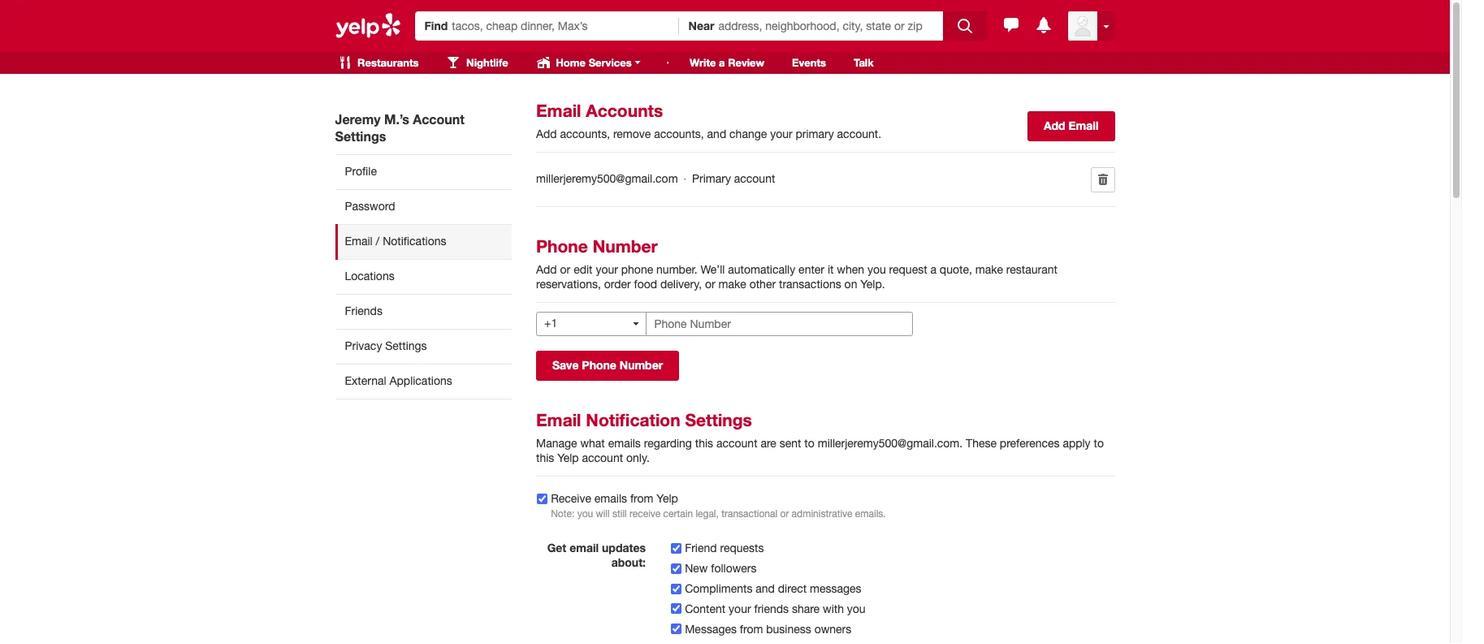 Task type: locate. For each thing, give the bounding box(es) containing it.
change
[[730, 128, 767, 141]]

1 vertical spatial phone
[[582, 358, 616, 372]]

add
[[1044, 119, 1065, 132], [536, 128, 557, 141], [536, 263, 557, 276]]

manage
[[536, 437, 577, 450]]

number inside button
[[620, 358, 663, 372]]

0 vertical spatial settings
[[335, 128, 386, 144]]

messages from business owners
[[685, 623, 852, 636]]

None field
[[452, 18, 669, 34]]

a right write
[[719, 56, 725, 69]]

you for receive emails from yelp note: you will still receive certain legal, transactional or administrative emails.
[[577, 508, 593, 520]]

or down we'll
[[705, 278, 715, 291]]

or right transactional
[[780, 508, 789, 520]]

nightlife
[[463, 56, 508, 69]]

from inside 'receive emails from yelp note: you will still receive certain legal, transactional or administrative emails.'
[[630, 492, 653, 505]]

1 vertical spatial make
[[719, 278, 746, 291]]

1 horizontal spatial you
[[847, 602, 866, 615]]

messages
[[685, 623, 737, 636]]

menu bar
[[325, 52, 658, 74], [661, 52, 886, 74]]

your down compliments
[[729, 602, 751, 615]]

email / notifications link
[[335, 224, 512, 259]]

and up the friends
[[756, 582, 775, 595]]

account inside . these preferences apply to this yelp account only.
[[582, 451, 623, 464]]

settings down 'jeremy' on the top of the page
[[335, 128, 386, 144]]

add email
[[1044, 119, 1099, 132]]

1 vertical spatial and
[[756, 582, 775, 595]]

note:
[[551, 508, 575, 520]]

or inside 'receive emails from yelp note: you will still receive certain legal, transactional or administrative emails.'
[[780, 508, 789, 520]]

0 vertical spatial a
[[719, 56, 725, 69]]

you up 'yelp.'
[[867, 263, 886, 276]]

you inside 'receive emails from yelp note: you will still receive certain legal, transactional or administrative emails.'
[[577, 508, 593, 520]]

get email updates about:
[[547, 541, 646, 569]]

2 horizontal spatial or
[[780, 508, 789, 520]]

phone
[[621, 263, 653, 276]]

you
[[867, 263, 886, 276], [577, 508, 593, 520], [847, 602, 866, 615]]

this down manage
[[536, 451, 554, 464]]

phone right save
[[582, 358, 616, 372]]

1 vertical spatial emails
[[594, 492, 627, 505]]

notification
[[586, 410, 680, 430]]

millerjeremy500@gmail.com down remove
[[536, 173, 678, 186]]

0 vertical spatial this
[[695, 437, 713, 450]]

add inside phone number add or edit your phone number. we'll automatically enter it when you request a quote, make restaurant reservations, order food delivery, or make other transactions on yelp.
[[536, 263, 557, 276]]

0 vertical spatial and
[[707, 128, 726, 141]]

accounts,
[[560, 128, 610, 141], [654, 128, 704, 141]]

to right the apply
[[1094, 437, 1104, 450]]

1 vertical spatial your
[[596, 263, 618, 276]]

0 vertical spatial yelp
[[557, 451, 579, 464]]

add email link
[[1028, 111, 1115, 141]]

account right primary
[[734, 173, 775, 186]]

1 vertical spatial from
[[740, 623, 763, 636]]

1 menu bar from the left
[[325, 52, 658, 74]]

from up receive
[[630, 492, 653, 505]]

1 vertical spatial number
[[620, 358, 663, 372]]

and
[[707, 128, 726, 141], [756, 582, 775, 595]]

get
[[547, 541, 566, 555]]

accounts, right remove
[[654, 128, 704, 141]]

1 to from the left
[[804, 437, 815, 450]]

privacy settings
[[345, 339, 427, 352]]

add for phone number
[[536, 263, 557, 276]]

.
[[960, 437, 963, 450]]

1 vertical spatial a
[[930, 263, 937, 276]]

and left the change
[[707, 128, 726, 141]]

email inside email accounts add accounts, remove accounts, and change your primary account.
[[536, 101, 581, 121]]

0 horizontal spatial this
[[536, 451, 554, 464]]

emails up only.
[[608, 437, 641, 450]]

regarding
[[644, 437, 692, 450]]

0 horizontal spatial and
[[707, 128, 726, 141]]

a
[[719, 56, 725, 69], [930, 263, 937, 276]]

locations
[[345, 270, 395, 283]]

1 horizontal spatial this
[[695, 437, 713, 450]]

0 horizontal spatial your
[[596, 263, 618, 276]]

email inside add email link
[[1069, 119, 1099, 132]]

a inside phone number add or edit your phone number. we'll automatically enter it when you request a quote, make restaurant reservations, order food delivery, or make other transactions on yelp.
[[930, 263, 937, 276]]

your right the change
[[770, 128, 793, 141]]

phone up edit
[[536, 236, 588, 257]]

0 vertical spatial phone
[[536, 236, 588, 257]]

external
[[345, 374, 386, 387]]

None checkbox
[[671, 604, 682, 615], [671, 624, 682, 635], [671, 604, 682, 615], [671, 624, 682, 635]]

email inside email / notifications link
[[345, 235, 373, 248]]

you right with
[[847, 602, 866, 615]]

privacy settings link
[[335, 329, 512, 364]]

you left will
[[577, 508, 593, 520]]

1 horizontal spatial to
[[1094, 437, 1104, 450]]

your inside phone number add or edit your phone number. we'll automatically enter it when you request a quote, make restaurant reservations, order food delivery, or make other transactions on yelp.
[[596, 263, 618, 276]]

transactional
[[721, 508, 777, 520]]

you for content your friends share with you
[[847, 602, 866, 615]]

or up reservations, on the left
[[560, 263, 570, 276]]

talk
[[854, 56, 874, 69]]

primary account
[[692, 173, 775, 186]]

0 vertical spatial account
[[734, 173, 775, 186]]

yelp
[[557, 451, 579, 464], [657, 492, 678, 505]]

0 vertical spatial number
[[593, 236, 658, 257]]

a left quote,
[[930, 263, 937, 276]]

0 horizontal spatial yelp
[[557, 451, 579, 464]]

1 vertical spatial account
[[716, 437, 758, 450]]

yelp down manage
[[557, 451, 579, 464]]

account
[[413, 111, 465, 127]]

1 horizontal spatial millerjeremy500@gmail.com
[[818, 437, 960, 450]]

2 vertical spatial you
[[847, 602, 866, 615]]

account
[[734, 173, 775, 186], [716, 437, 758, 450], [582, 451, 623, 464]]

2 horizontal spatial your
[[770, 128, 793, 141]]

from
[[630, 492, 653, 505], [740, 623, 763, 636]]

email notification settings
[[536, 410, 752, 430]]

or
[[560, 263, 570, 276], [705, 278, 715, 291], [780, 508, 789, 520]]

updates
[[602, 541, 646, 555]]

0 horizontal spatial from
[[630, 492, 653, 505]]

accounts, down the accounts
[[560, 128, 610, 141]]

your up "order"
[[596, 263, 618, 276]]

save
[[552, 358, 579, 372]]

phone inside phone number add or edit your phone number. we'll automatically enter it when you request a quote, make restaurant reservations, order food delivery, or make other transactions on yelp.
[[536, 236, 588, 257]]

yelp inside 'receive emails from yelp note: you will still receive certain legal, transactional or administrative emails.'
[[657, 492, 678, 505]]

millerjeremy500@gmail.com up emails.
[[818, 437, 960, 450]]

this
[[695, 437, 713, 450], [536, 451, 554, 464]]

jeremy m. image
[[1068, 11, 1097, 41]]

0 horizontal spatial menu bar
[[325, 52, 658, 74]]

email for email accounts add accounts, remove accounts, and change your primary account.
[[536, 101, 581, 121]]

external applications link
[[335, 364, 512, 400]]

Phone Number text field
[[646, 312, 913, 336]]

profile link
[[335, 154, 512, 189]]

this right regarding
[[695, 437, 713, 450]]

1 horizontal spatial a
[[930, 263, 937, 276]]

2 vertical spatial your
[[729, 602, 751, 615]]

make right quote,
[[975, 263, 1003, 276]]

menu bar containing restaurants
[[325, 52, 658, 74]]

1 horizontal spatial menu bar
[[661, 52, 886, 74]]

emails up will
[[594, 492, 627, 505]]

emails inside 'receive emails from yelp note: you will still receive certain legal, transactional or administrative emails.'
[[594, 492, 627, 505]]

2 horizontal spatial you
[[867, 263, 886, 276]]

0 horizontal spatial or
[[560, 263, 570, 276]]

these
[[966, 437, 997, 450]]

1 horizontal spatial your
[[729, 602, 751, 615]]

number
[[593, 236, 658, 257], [620, 358, 663, 372]]

settings
[[335, 128, 386, 144], [385, 339, 427, 352], [685, 410, 752, 430]]

review
[[728, 56, 765, 69]]

external applications
[[345, 374, 452, 387]]

1 vertical spatial millerjeremy500@gmail.com
[[818, 437, 960, 450]]

transactions
[[779, 278, 841, 291]]

settings up manage what emails regarding this account are sent to millerjeremy500@gmail.com
[[685, 410, 752, 430]]

account down what
[[582, 451, 623, 464]]

owners
[[814, 623, 852, 636]]

1 vertical spatial this
[[536, 451, 554, 464]]

None checkbox
[[537, 494, 548, 504], [671, 543, 682, 554], [671, 563, 682, 574], [671, 584, 682, 594], [537, 494, 548, 504], [671, 543, 682, 554], [671, 563, 682, 574], [671, 584, 682, 594]]

phone
[[536, 236, 588, 257], [582, 358, 616, 372]]

email
[[536, 101, 581, 121], [1069, 119, 1099, 132], [345, 235, 373, 248], [536, 410, 581, 430]]

millerjeremy500@gmail.com
[[536, 173, 678, 186], [818, 437, 960, 450]]

1 horizontal spatial or
[[705, 278, 715, 291]]

share
[[792, 602, 820, 615]]

restaurants link
[[325, 52, 431, 74]]

2 vertical spatial or
[[780, 508, 789, 520]]

email for email / notifications
[[345, 235, 373, 248]]

your
[[770, 128, 793, 141], [596, 263, 618, 276], [729, 602, 751, 615]]

1 horizontal spatial yelp
[[657, 492, 678, 505]]

0 vertical spatial your
[[770, 128, 793, 141]]

0 horizontal spatial you
[[577, 508, 593, 520]]

receive
[[551, 492, 591, 505]]

number up email notification settings
[[620, 358, 663, 372]]

2 menu bar from the left
[[661, 52, 886, 74]]

0 horizontal spatial accounts,
[[560, 128, 610, 141]]

settings up the external applications
[[385, 339, 427, 352]]

on
[[845, 278, 857, 291]]

2 vertical spatial account
[[582, 451, 623, 464]]

2 accounts, from the left
[[654, 128, 704, 141]]

address, neighborhood, city, state or zip field
[[718, 18, 933, 34]]

1 vertical spatial yelp
[[657, 492, 678, 505]]

password
[[345, 200, 395, 213]]

home
[[556, 56, 586, 69]]

followers
[[711, 562, 757, 575]]

1 vertical spatial you
[[577, 508, 593, 520]]

number up phone
[[593, 236, 658, 257]]

none search field containing find
[[415, 6, 989, 41]]

1 horizontal spatial accounts,
[[654, 128, 704, 141]]

0 horizontal spatial a
[[719, 56, 725, 69]]

order
[[604, 278, 631, 291]]

0 vertical spatial make
[[975, 263, 1003, 276]]

account left are on the right of page
[[716, 437, 758, 450]]

email for email notification settings
[[536, 410, 581, 430]]

will
[[596, 508, 610, 520]]

0 vertical spatial millerjeremy500@gmail.com
[[536, 173, 678, 186]]

yelp up certain
[[657, 492, 678, 505]]

2 to from the left
[[1094, 437, 1104, 450]]

add inside email accounts add accounts, remove accounts, and change your primary account.
[[536, 128, 557, 141]]

are
[[761, 437, 776, 450]]

None search field
[[415, 6, 989, 41]]

0 horizontal spatial to
[[804, 437, 815, 450]]

1 accounts, from the left
[[560, 128, 610, 141]]

to right sent
[[804, 437, 815, 450]]

from down the friends
[[740, 623, 763, 636]]

make down we'll
[[719, 278, 746, 291]]

to inside . these preferences apply to this yelp account only.
[[1094, 437, 1104, 450]]

emails.
[[855, 508, 886, 520]]

notifications image
[[1034, 15, 1053, 35]]

0 vertical spatial from
[[630, 492, 653, 505]]

0 vertical spatial you
[[867, 263, 886, 276]]

notifications element
[[1034, 15, 1053, 35]]



Task type: vqa. For each thing, say whether or not it's contained in the screenshot.
top have
no



Task type: describe. For each thing, give the bounding box(es) containing it.
1 vertical spatial settings
[[385, 339, 427, 352]]

primary
[[796, 128, 834, 141]]

home services link
[[524, 52, 658, 74]]

primary
[[692, 173, 731, 186]]

add for email accounts
[[536, 128, 557, 141]]

sent
[[780, 437, 801, 450]]

events link
[[780, 52, 838, 74]]

nightlife link
[[434, 52, 520, 74]]

write a review link
[[677, 52, 777, 74]]

yelp inside . these preferences apply to this yelp account only.
[[557, 451, 579, 464]]

talk link
[[841, 52, 886, 74]]

privacy
[[345, 339, 382, 352]]

other
[[749, 278, 776, 291]]

content
[[685, 602, 726, 615]]

1 horizontal spatial from
[[740, 623, 763, 636]]

events
[[792, 56, 826, 69]]

accounts
[[586, 101, 663, 121]]

near
[[688, 19, 714, 32]]

services
[[589, 56, 632, 69]]

friends link
[[335, 294, 512, 329]]

messages image
[[1001, 15, 1021, 35]]

2 vertical spatial settings
[[685, 410, 752, 430]]

0 horizontal spatial make
[[719, 278, 746, 291]]

restaurants
[[355, 56, 419, 69]]

a inside menu bar
[[719, 56, 725, 69]]

apply
[[1063, 437, 1091, 450]]

notifications
[[383, 235, 446, 248]]

receive
[[630, 508, 661, 520]]

new
[[685, 562, 708, 575]]

requests
[[720, 542, 764, 555]]

direct
[[778, 582, 807, 595]]

edit
[[574, 263, 593, 276]]

request
[[889, 263, 927, 276]]

messages
[[810, 582, 861, 595]]

when
[[837, 263, 864, 276]]

reservations,
[[536, 278, 601, 291]]

friend requests
[[685, 542, 764, 555]]

email accounts add accounts, remove accounts, and change your primary account.
[[536, 101, 881, 141]]

remove
[[613, 128, 651, 141]]

business
[[766, 623, 811, 636]]

write a review
[[690, 56, 765, 69]]

compliments and direct messages
[[685, 582, 861, 595]]

automatically
[[728, 263, 795, 276]]

0 horizontal spatial millerjeremy500@gmail.com
[[536, 173, 678, 186]]

it
[[828, 263, 834, 276]]

applications
[[389, 374, 452, 387]]

compliments
[[685, 582, 753, 595]]

receive emails from yelp note: you will still receive certain legal, transactional or administrative emails.
[[551, 492, 886, 520]]

certain
[[663, 508, 693, 520]]

still
[[612, 508, 627, 520]]

email
[[570, 541, 599, 555]]

find
[[424, 19, 448, 32]]

content your friends share with you
[[685, 602, 866, 615]]

number inside phone number add or edit your phone number. we'll automatically enter it when you request a quote, make restaurant reservations, order food delivery, or make other transactions on yelp.
[[593, 236, 658, 257]]

manage what emails regarding this account are sent to millerjeremy500@gmail.com
[[536, 437, 960, 450]]

home services
[[553, 56, 635, 69]]

. these preferences apply to this yelp account only.
[[536, 437, 1104, 464]]

restaurant
[[1006, 263, 1058, 276]]

account.
[[837, 128, 881, 141]]

enter
[[799, 263, 825, 276]]

locations link
[[335, 259, 512, 294]]

jeremy m.'s account settings
[[335, 111, 465, 144]]

only.
[[626, 451, 650, 464]]

friends
[[345, 305, 383, 318]]

administrative
[[792, 508, 853, 520]]

what
[[580, 437, 605, 450]]

save phone number
[[552, 358, 663, 372]]

1 horizontal spatial make
[[975, 263, 1003, 276]]

profile
[[345, 165, 377, 178]]

email / notifications
[[345, 235, 446, 248]]

menu bar containing write a review
[[661, 52, 886, 74]]

friend
[[685, 542, 717, 555]]

Find field
[[452, 18, 669, 34]]

yelp.
[[861, 278, 885, 291]]

food
[[634, 278, 657, 291]]

0 vertical spatial emails
[[608, 437, 641, 450]]

/
[[376, 235, 380, 248]]

this inside . these preferences apply to this yelp account only.
[[536, 451, 554, 464]]

and inside email accounts add accounts, remove accounts, and change your primary account.
[[707, 128, 726, 141]]

new followers
[[685, 562, 757, 575]]

phone inside the save phone number button
[[582, 358, 616, 372]]

messages element
[[1001, 15, 1021, 35]]

settings inside jeremy m.'s account settings
[[335, 128, 386, 144]]

number.
[[656, 263, 698, 276]]

with
[[823, 602, 844, 615]]

quote,
[[940, 263, 972, 276]]

write
[[690, 56, 716, 69]]

legal,
[[696, 508, 719, 520]]

1 horizontal spatial and
[[756, 582, 775, 595]]

jeremy
[[335, 111, 381, 127]]

you inside phone number add or edit your phone number. we'll automatically enter it when you request a quote, make restaurant reservations, order food delivery, or make other transactions on yelp.
[[867, 263, 886, 276]]

delivery,
[[660, 278, 702, 291]]

1 vertical spatial or
[[705, 278, 715, 291]]

save phone number button
[[536, 351, 679, 381]]

preferences
[[1000, 437, 1060, 450]]

0 vertical spatial or
[[560, 263, 570, 276]]

we'll
[[701, 263, 725, 276]]

about:
[[611, 555, 646, 569]]

your inside email accounts add accounts, remove accounts, and change your primary account.
[[770, 128, 793, 141]]



